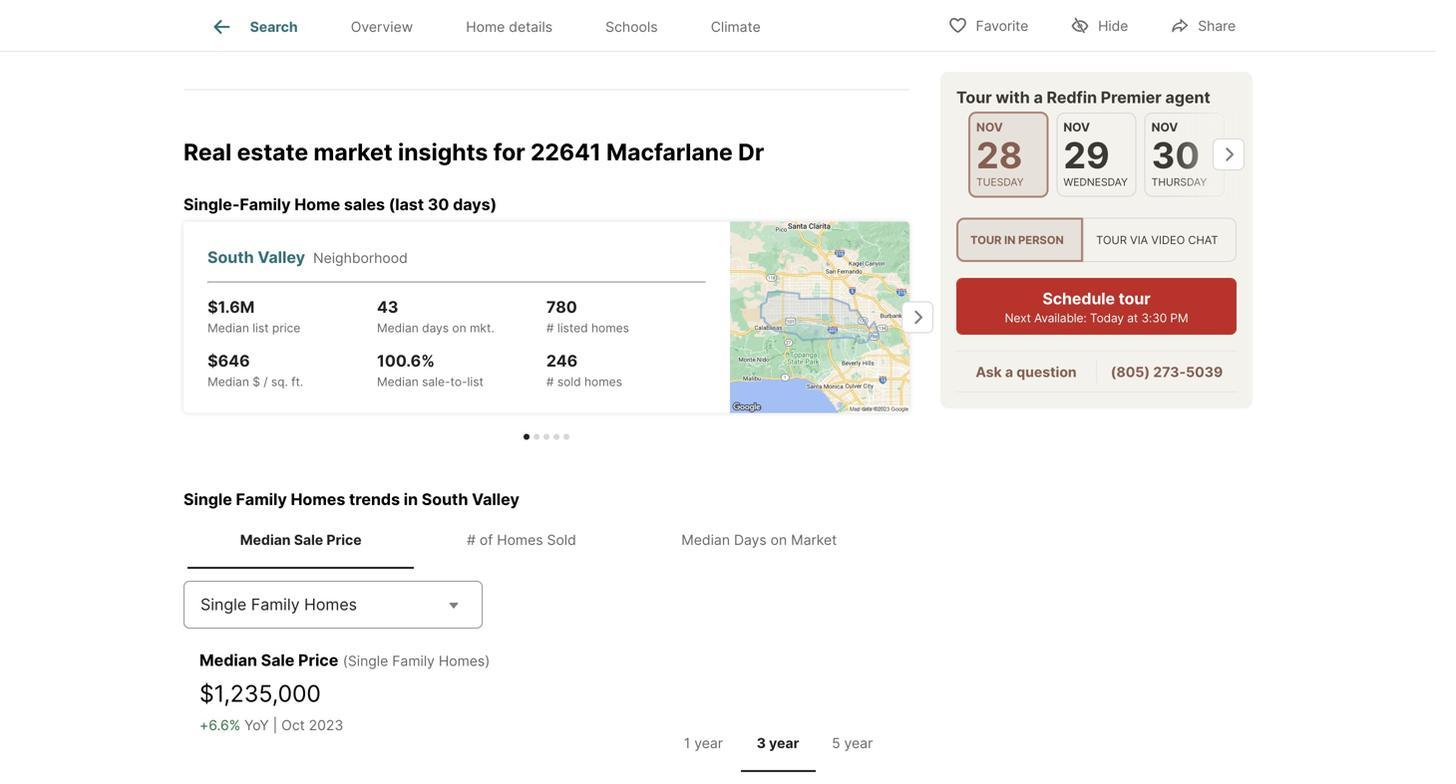 Task type: locate. For each thing, give the bounding box(es) containing it.
0 vertical spatial home
[[466, 18, 505, 35]]

43
[[377, 297, 398, 317]]

0 vertical spatial list
[[253, 321, 269, 335]]

ask a question link
[[976, 364, 1077, 381]]

(805)
[[1111, 364, 1150, 381]]

5 year tab
[[815, 719, 890, 769]]

# of homes sold tab
[[414, 516, 629, 565]]

sale down 'single family homes trends in south valley'
[[294, 532, 323, 549]]

homes for trends
[[291, 490, 345, 509]]

# for 780
[[546, 321, 554, 335]]

0 vertical spatial single
[[184, 490, 232, 509]]

1 vertical spatial single
[[200, 595, 247, 615]]

+6.6% yoy | oct 2023
[[199, 717, 343, 734]]

median days on market tab
[[629, 516, 890, 565]]

2 nov from the left
[[1064, 120, 1090, 135]]

homes for 780
[[591, 321, 629, 335]]

1 vertical spatial sale
[[261, 651, 295, 670]]

sale up '$1,235,000'
[[261, 651, 295, 670]]

2 vertical spatial tab list
[[662, 715, 894, 773]]

0 vertical spatial in
[[1004, 233, 1016, 247]]

single
[[184, 490, 232, 509], [200, 595, 247, 615]]

1 vertical spatial a
[[1005, 364, 1013, 381]]

nov 29 wednesday
[[1064, 120, 1128, 189]]

1 horizontal spatial year
[[769, 735, 799, 752]]

0 horizontal spatial list
[[253, 321, 269, 335]]

1 vertical spatial valley
[[472, 490, 519, 509]]

tour left with
[[956, 88, 992, 107]]

1 nov from the left
[[976, 120, 1003, 135]]

tab list
[[184, 0, 803, 51], [184, 512, 910, 569], [662, 715, 894, 773]]

tour in person
[[970, 233, 1064, 247]]

valley up $1.6m median list price
[[258, 248, 305, 267]]

homes right the sold
[[584, 375, 622, 389]]

tour left the "person"
[[970, 233, 1002, 247]]

1 vertical spatial homes
[[584, 375, 622, 389]]

1 horizontal spatial nov
[[1064, 120, 1090, 135]]

1 horizontal spatial list
[[467, 375, 484, 389]]

29
[[1064, 134, 1110, 177]]

on inside median days on market tab
[[771, 532, 787, 549]]

1 horizontal spatial on
[[771, 532, 787, 549]]

via
[[1130, 233, 1148, 247]]

nov for 28
[[976, 120, 1003, 135]]

1 vertical spatial 30
[[428, 195, 449, 214]]

price inside median sale price (single family homes) $1,235,000
[[298, 651, 338, 670]]

1 horizontal spatial next image
[[1213, 139, 1245, 171]]

median down 100.6%
[[377, 375, 419, 389]]

# left of
[[467, 532, 476, 549]]

median down 43
[[377, 321, 419, 335]]

home
[[466, 18, 505, 35], [294, 195, 340, 214]]

homes up 'median sale price'
[[291, 490, 345, 509]]

of
[[480, 532, 493, 549]]

family for single-family home sales (last 30 days)
[[240, 195, 291, 214]]

to-
[[450, 375, 467, 389]]

year right 5 in the bottom of the page
[[844, 735, 873, 752]]

0 horizontal spatial nov
[[976, 120, 1003, 135]]

nov inside nov 29 wednesday
[[1064, 120, 1090, 135]]

sold
[[547, 532, 576, 549]]

1 horizontal spatial a
[[1034, 88, 1043, 107]]

30 right the "(last"
[[428, 195, 449, 214]]

0 vertical spatial next image
[[1213, 139, 1245, 171]]

0 vertical spatial price
[[327, 532, 362, 549]]

valley up of
[[472, 490, 519, 509]]

macfarlane
[[606, 138, 733, 166]]

2 horizontal spatial nov
[[1152, 120, 1178, 135]]

sale inside median sale price (single family homes) $1,235,000
[[261, 651, 295, 670]]

homes inside the 780 # listed homes
[[591, 321, 629, 335]]

nov for 30
[[1152, 120, 1178, 135]]

south right trends on the left of page
[[422, 490, 468, 509]]

homes right listed
[[591, 321, 629, 335]]

3 year from the left
[[844, 735, 873, 752]]

2 vertical spatial #
[[467, 532, 476, 549]]

for
[[493, 138, 525, 166]]

south up $1.6m
[[207, 248, 254, 267]]

$1.6m median list price
[[208, 297, 300, 335]]

43 median days on mkt.
[[377, 297, 494, 335]]

1 horizontal spatial in
[[1004, 233, 1016, 247]]

home left details
[[466, 18, 505, 35]]

homes inside 246 # sold homes
[[584, 375, 622, 389]]

person
[[1018, 233, 1064, 247]]

with
[[996, 88, 1030, 107]]

sale
[[294, 532, 323, 549], [261, 651, 295, 670]]

nov down agent
[[1152, 120, 1178, 135]]

30
[[1152, 134, 1200, 177], [428, 195, 449, 214]]

# inside 246 # sold homes
[[546, 375, 554, 389]]

median left days
[[681, 532, 730, 549]]

0 horizontal spatial home
[[294, 195, 340, 214]]

tour left via
[[1096, 233, 1127, 247]]

ask a question
[[976, 364, 1077, 381]]

0 vertical spatial homes
[[291, 490, 345, 509]]

$646
[[208, 351, 250, 371]]

1 horizontal spatial 30
[[1152, 134, 1200, 177]]

30 down agent
[[1152, 134, 1200, 177]]

sold
[[557, 375, 581, 389]]

estate
[[237, 138, 308, 166]]

year
[[694, 735, 723, 752], [769, 735, 799, 752], [844, 735, 873, 752]]

list box
[[956, 218, 1237, 263]]

(last
[[389, 195, 424, 214]]

0 horizontal spatial in
[[404, 490, 418, 509]]

1 horizontal spatial home
[[466, 18, 505, 35]]

available:
[[1034, 311, 1087, 326]]

family inside median sale price (single family homes) $1,235,000
[[392, 653, 435, 670]]

# inside tab
[[467, 532, 476, 549]]

list
[[253, 321, 269, 335], [467, 375, 484, 389]]

median inside $646 median $ / sq. ft.
[[208, 375, 249, 389]]

3 nov from the left
[[1152, 120, 1178, 135]]

0 vertical spatial on
[[452, 321, 466, 335]]

in
[[1004, 233, 1016, 247], [404, 490, 418, 509]]

list box containing tour in person
[[956, 218, 1237, 263]]

year for 1 year
[[694, 735, 723, 752]]

0 horizontal spatial on
[[452, 321, 466, 335]]

in right trends on the left of page
[[404, 490, 418, 509]]

insights
[[398, 138, 488, 166]]

nov down with
[[976, 120, 1003, 135]]

slide 1 dot image
[[524, 434, 530, 440]]

0 vertical spatial sale
[[294, 532, 323, 549]]

schools
[[606, 18, 658, 35]]

tour with a redfin premier agent
[[956, 88, 1210, 107]]

0 horizontal spatial year
[[694, 735, 723, 752]]

homes inside tab
[[497, 532, 543, 549]]

on left the mkt.
[[452, 321, 466, 335]]

246
[[546, 351, 578, 371]]

nov inside nov 30 thursday
[[1152, 120, 1178, 135]]

in left the "person"
[[1004, 233, 1016, 247]]

median up '$1,235,000'
[[199, 651, 257, 670]]

slide 4 dot image
[[554, 434, 560, 440]]

(805) 273-5039
[[1111, 364, 1223, 381]]

south valley neighborhood
[[207, 248, 408, 267]]

premier
[[1101, 88, 1162, 107]]

price
[[272, 321, 300, 335]]

# left the sold
[[546, 375, 554, 389]]

# left listed
[[546, 321, 554, 335]]

list inside "100.6% median sale-to-list"
[[467, 375, 484, 389]]

list right sale-
[[467, 375, 484, 389]]

homes up (single
[[304, 595, 357, 615]]

2 horizontal spatial year
[[844, 735, 873, 752]]

family for single family homes trends in south valley
[[236, 490, 287, 509]]

median
[[208, 321, 249, 335], [377, 321, 419, 335], [208, 375, 249, 389], [377, 375, 419, 389], [240, 532, 291, 549], [681, 532, 730, 549], [199, 651, 257, 670]]

(single
[[343, 653, 388, 670]]

list left price
[[253, 321, 269, 335]]

family down median sale price tab
[[251, 595, 300, 615]]

homes
[[591, 321, 629, 335], [584, 375, 622, 389]]

1 vertical spatial price
[[298, 651, 338, 670]]

family up 'median sale price'
[[236, 490, 287, 509]]

2 vertical spatial homes
[[304, 595, 357, 615]]

0 vertical spatial a
[[1034, 88, 1043, 107]]

1 vertical spatial #
[[546, 375, 554, 389]]

tour for tour with a redfin premier agent
[[956, 88, 992, 107]]

a right with
[[1034, 88, 1043, 107]]

median down $646 on the top of the page
[[208, 375, 249, 389]]

#
[[546, 321, 554, 335], [546, 375, 554, 389], [467, 532, 476, 549]]

None button
[[968, 112, 1049, 198], [1057, 113, 1137, 197], [1145, 113, 1225, 197], [968, 112, 1049, 198], [1057, 113, 1137, 197], [1145, 113, 1225, 197]]

0 horizontal spatial valley
[[258, 248, 305, 267]]

price left (single
[[298, 651, 338, 670]]

south
[[207, 248, 254, 267], [422, 490, 468, 509]]

+6.6%
[[199, 717, 240, 734]]

tour for tour in person
[[970, 233, 1002, 247]]

nov down the redfin
[[1064, 120, 1090, 135]]

next image
[[1213, 139, 1245, 171], [902, 301, 934, 333]]

trends
[[349, 490, 400, 509]]

year right 3
[[769, 735, 799, 752]]

780 # listed homes
[[546, 297, 629, 335]]

schedule tour next available: today at 3:30 pm
[[1005, 289, 1188, 326]]

median sale price (single family homes) $1,235,000
[[199, 651, 490, 708]]

|
[[273, 717, 278, 734]]

3:30
[[1141, 311, 1167, 326]]

tab list containing search
[[184, 0, 803, 51]]

# of homes sold
[[467, 532, 576, 549]]

1 vertical spatial next image
[[902, 301, 934, 333]]

median days on market
[[681, 532, 837, 549]]

1 vertical spatial tab list
[[184, 512, 910, 569]]

homes)
[[439, 653, 490, 670]]

0 vertical spatial #
[[546, 321, 554, 335]]

home left sales
[[294, 195, 340, 214]]

1 vertical spatial homes
[[497, 532, 543, 549]]

homes right of
[[497, 532, 543, 549]]

oct
[[281, 717, 305, 734]]

share button
[[1153, 4, 1253, 45]]

price down 'single family homes trends in south valley'
[[327, 532, 362, 549]]

homes for sold
[[497, 532, 543, 549]]

days
[[422, 321, 449, 335]]

single-family home sales (last 30 days)
[[184, 195, 497, 214]]

$1.6m
[[208, 297, 255, 317]]

0 vertical spatial south
[[207, 248, 254, 267]]

family
[[240, 195, 291, 214], [236, 490, 287, 509], [251, 595, 300, 615], [392, 653, 435, 670]]

1 vertical spatial home
[[294, 195, 340, 214]]

slide 3 dot image
[[544, 434, 550, 440]]

1 vertical spatial south
[[422, 490, 468, 509]]

median up single family homes
[[240, 532, 291, 549]]

median inside median sale price (single family homes) $1,235,000
[[199, 651, 257, 670]]

1 horizontal spatial south
[[422, 490, 468, 509]]

sale for median sale price
[[294, 532, 323, 549]]

price inside tab
[[327, 532, 362, 549]]

agent
[[1165, 88, 1210, 107]]

family right (single
[[392, 653, 435, 670]]

tour
[[956, 88, 992, 107], [970, 233, 1002, 247], [1096, 233, 1127, 247]]

1 vertical spatial list
[[467, 375, 484, 389]]

chat
[[1188, 233, 1218, 247]]

3
[[757, 735, 766, 752]]

0 vertical spatial 30
[[1152, 134, 1200, 177]]

home details tab
[[440, 3, 579, 51]]

family down estate
[[240, 195, 291, 214]]

on right days
[[771, 532, 787, 549]]

0 horizontal spatial next image
[[902, 301, 934, 333]]

sale inside tab
[[294, 532, 323, 549]]

1 year from the left
[[694, 735, 723, 752]]

3 year tab
[[741, 719, 815, 769]]

2 year from the left
[[769, 735, 799, 752]]

1 vertical spatial on
[[771, 532, 787, 549]]

single family homes trends in south valley
[[184, 490, 519, 509]]

0 vertical spatial tab list
[[184, 0, 803, 51]]

sale for median sale price (single family homes) $1,235,000
[[261, 651, 295, 670]]

0 vertical spatial homes
[[591, 321, 629, 335]]

nov 28 tuesday
[[976, 120, 1024, 189]]

# inside the 780 # listed homes
[[546, 321, 554, 335]]

tab list containing median sale price
[[184, 512, 910, 569]]

year for 3 year
[[769, 735, 799, 752]]

median inside tab
[[240, 532, 291, 549]]

median down $1.6m
[[208, 321, 249, 335]]

nov inside nov 28 tuesday
[[976, 120, 1003, 135]]

780
[[546, 297, 577, 317]]

0 horizontal spatial south
[[207, 248, 254, 267]]

0 vertical spatial valley
[[258, 248, 305, 267]]

a right ask
[[1005, 364, 1013, 381]]

0 horizontal spatial 30
[[428, 195, 449, 214]]

year right 1
[[694, 735, 723, 752]]

real estate market insights for 22641 macfarlane dr
[[184, 138, 764, 166]]



Task type: describe. For each thing, give the bounding box(es) containing it.
0 horizontal spatial a
[[1005, 364, 1013, 381]]

overview tab
[[324, 3, 440, 51]]

redfin
[[1047, 88, 1097, 107]]

days)
[[453, 195, 497, 214]]

market
[[314, 138, 393, 166]]

100.6% median sale-to-list
[[377, 351, 484, 389]]

ask
[[976, 364, 1002, 381]]

share
[[1198, 17, 1236, 34]]

next image for tour with a redfin premier agent
[[1213, 139, 1245, 171]]

# for 246
[[546, 375, 554, 389]]

1 vertical spatial in
[[404, 490, 418, 509]]

on inside 43 median days on mkt.
[[452, 321, 466, 335]]

question
[[1017, 364, 1077, 381]]

5 year
[[832, 735, 873, 752]]

climate
[[711, 18, 761, 35]]

5
[[832, 735, 840, 752]]

homes for 246
[[584, 375, 622, 389]]

single-
[[184, 195, 240, 214]]

1 year
[[684, 735, 723, 752]]

dr
[[738, 138, 764, 166]]

median inside tab
[[681, 532, 730, 549]]

median inside "100.6% median sale-to-list"
[[377, 375, 419, 389]]

22641
[[531, 138, 601, 166]]

valley inside carousel group
[[258, 248, 305, 267]]

details
[[509, 18, 553, 35]]

at
[[1127, 311, 1138, 326]]

1 year tab
[[666, 719, 741, 769]]

median inside 43 median days on mkt.
[[377, 321, 419, 335]]

/
[[264, 375, 268, 389]]

single family homes
[[200, 595, 357, 615]]

price for median sale price
[[327, 532, 362, 549]]

carousel group
[[176, 217, 934, 440]]

ft.
[[291, 375, 303, 389]]

tab list containing 1 year
[[662, 715, 894, 773]]

sq.
[[271, 375, 288, 389]]

28
[[976, 134, 1023, 177]]

1 horizontal spatial valley
[[472, 490, 519, 509]]

home inside tab
[[466, 18, 505, 35]]

3 year
[[757, 735, 799, 752]]

$
[[253, 375, 260, 389]]

nov 30 thursday
[[1152, 120, 1207, 189]]

favorite button
[[931, 4, 1045, 45]]

1
[[684, 735, 690, 752]]

hide
[[1098, 17, 1128, 34]]

median inside $1.6m median list price
[[208, 321, 249, 335]]

schedule
[[1043, 289, 1115, 309]]

median sale price tab
[[188, 516, 414, 565]]

30 inside nov 30 thursday
[[1152, 134, 1200, 177]]

100.6%
[[377, 351, 435, 371]]

search
[[250, 18, 298, 35]]

south valley link
[[207, 246, 313, 270]]

south inside carousel group
[[207, 248, 254, 267]]

tuesday
[[976, 176, 1024, 189]]

image image
[[730, 222, 910, 413]]

mkt.
[[470, 321, 494, 335]]

neighborhood
[[313, 250, 408, 267]]

search link
[[210, 15, 298, 39]]

schools tab
[[579, 3, 684, 51]]

pm
[[1170, 311, 1188, 326]]

nov for 29
[[1064, 120, 1090, 135]]

climate tab
[[684, 3, 787, 51]]

market
[[791, 532, 837, 549]]

246 # sold homes
[[546, 351, 622, 389]]

273-
[[1153, 364, 1186, 381]]

next
[[1005, 311, 1031, 326]]

overview
[[351, 18, 413, 35]]

wednesday
[[1064, 176, 1128, 189]]

list inside $1.6m median list price
[[253, 321, 269, 335]]

yoy
[[244, 717, 269, 734]]

home details
[[466, 18, 553, 35]]

slide 2 dot image
[[534, 434, 540, 440]]

tour for tour via video chat
[[1096, 233, 1127, 247]]

tour
[[1119, 289, 1151, 309]]

sales
[[344, 195, 385, 214]]

single for single family homes trends in south valley
[[184, 490, 232, 509]]

$646 median $ / sq. ft.
[[208, 351, 303, 389]]

median sale price
[[240, 532, 362, 549]]

single for single family homes
[[200, 595, 247, 615]]

$1,235,000
[[199, 680, 321, 708]]

slide 5 dot image
[[564, 434, 569, 440]]

favorite
[[976, 17, 1028, 34]]

tour via video chat
[[1096, 233, 1218, 247]]

2023
[[309, 717, 343, 734]]

thursday
[[1152, 176, 1207, 189]]

real
[[184, 138, 232, 166]]

price for median sale price (single family homes) $1,235,000
[[298, 651, 338, 670]]

listed
[[557, 321, 588, 335]]

next image for single-family home
[[902, 301, 934, 333]]

today
[[1090, 311, 1124, 326]]

family for single family homes
[[251, 595, 300, 615]]

(805) 273-5039 link
[[1111, 364, 1223, 381]]

year for 5 year
[[844, 735, 873, 752]]

hide button
[[1053, 4, 1145, 45]]

5039
[[1186, 364, 1223, 381]]



Task type: vqa. For each thing, say whether or not it's contained in the screenshot.
$646
yes



